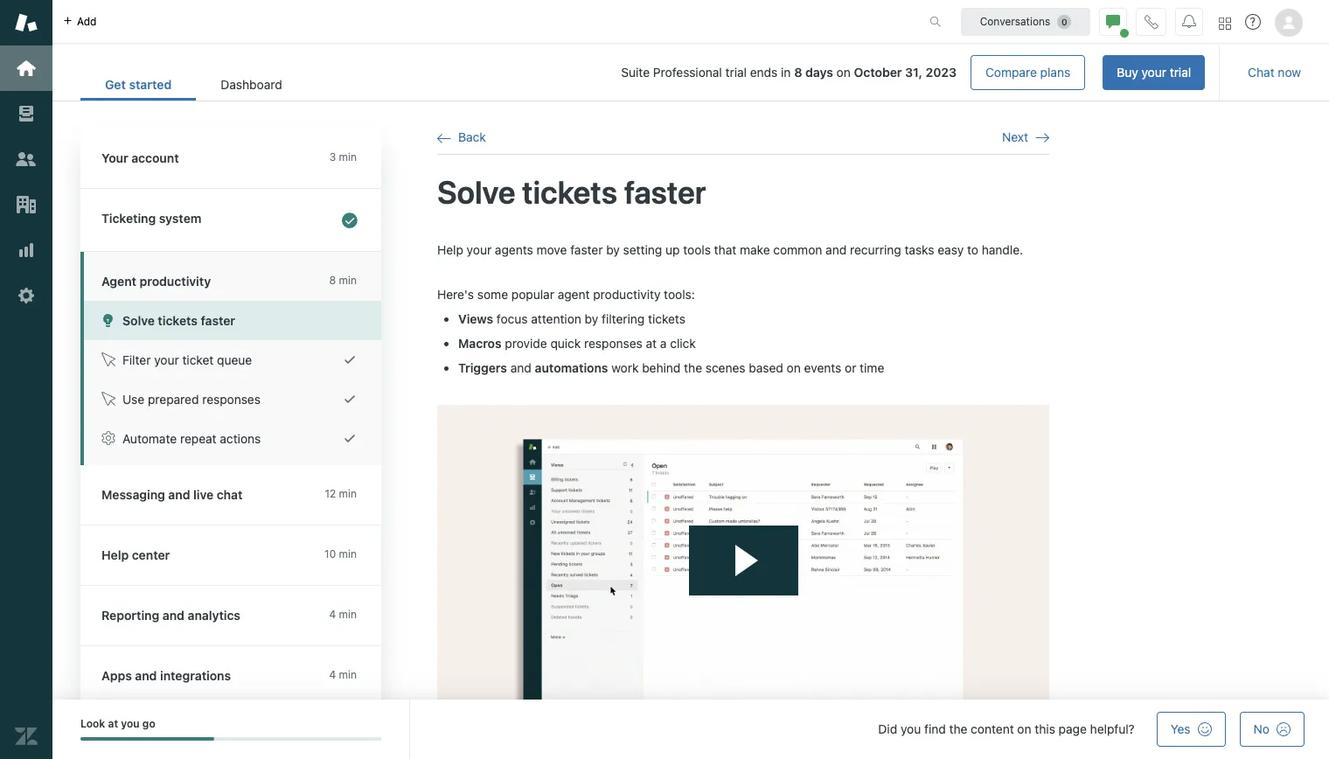 Task type: vqa. For each thing, say whether or not it's contained in the screenshot.
and for Messaging and live chat
yes



Task type: locate. For each thing, give the bounding box(es) containing it.
live
[[193, 487, 214, 502]]

and left the live
[[168, 487, 190, 502]]

0 horizontal spatial trial
[[726, 65, 747, 80]]

productivity right "agent"
[[140, 274, 211, 289]]

and for reporting and analytics
[[163, 608, 185, 623]]

0 horizontal spatial faster
[[201, 313, 235, 328]]

1 horizontal spatial solve
[[437, 173, 516, 211]]

tools:
[[664, 287, 695, 302]]

tickets inside button
[[158, 313, 198, 328]]

region
[[437, 241, 1050, 746]]

your for help
[[467, 242, 492, 257]]

you
[[121, 717, 140, 731], [901, 722, 921, 737]]

responses down filter your ticket queue button on the left of page
[[202, 392, 261, 407]]

the inside footer
[[950, 722, 968, 737]]

0 vertical spatial 4
[[329, 608, 336, 621]]

min for your account
[[339, 150, 357, 164]]

responses
[[584, 336, 643, 351], [202, 392, 261, 407]]

4 min for integrations
[[329, 668, 357, 682]]

1 horizontal spatial the
[[950, 722, 968, 737]]

1 vertical spatial help
[[101, 548, 129, 563]]

automate repeat actions
[[122, 431, 261, 446]]

min for agent productivity
[[339, 274, 357, 287]]

min for apps and integrations
[[339, 668, 357, 682]]

4
[[329, 608, 336, 621], [329, 668, 336, 682]]

tab list containing get started
[[80, 68, 307, 101]]

conversations button
[[961, 7, 1091, 35]]

at left the a
[[646, 336, 657, 351]]

1 horizontal spatial faster
[[571, 242, 603, 257]]

31,
[[906, 65, 923, 80]]

your inside filter your ticket queue button
[[154, 353, 179, 367]]

0 horizontal spatial your
[[154, 353, 179, 367]]

1 vertical spatial on
[[787, 360, 801, 375]]

look
[[80, 717, 105, 731]]

solve tickets faster up filter your ticket queue
[[122, 313, 235, 328]]

section
[[321, 55, 1206, 90]]

10 min
[[325, 548, 357, 561]]

1 vertical spatial 4
[[329, 668, 336, 682]]

3 min from the top
[[339, 487, 357, 500]]

0 vertical spatial on
[[837, 65, 851, 80]]

work
[[612, 360, 639, 375]]

a
[[660, 336, 667, 351]]

4 min
[[329, 608, 357, 621], [329, 668, 357, 682]]

on right days
[[837, 65, 851, 80]]

footer
[[52, 700, 1330, 759]]

tickets up move at the top left
[[522, 173, 618, 211]]

3
[[330, 150, 336, 164]]

1 vertical spatial at
[[108, 717, 118, 731]]

1 horizontal spatial your
[[467, 242, 492, 257]]

2 vertical spatial your
[[154, 353, 179, 367]]

0 vertical spatial by
[[606, 242, 620, 257]]

0 horizontal spatial 8
[[329, 274, 336, 287]]

center
[[132, 548, 170, 563]]

0 horizontal spatial productivity
[[140, 274, 211, 289]]

1 vertical spatial the
[[950, 722, 968, 737]]

1 vertical spatial solve tickets faster
[[122, 313, 235, 328]]

agent productivity heading
[[80, 252, 381, 301]]

min for reporting and analytics
[[339, 608, 357, 621]]

go
[[142, 717, 156, 731]]

0 vertical spatial 4 min
[[329, 608, 357, 621]]

suite professional trial ends in 8 days on october 31, 2023
[[621, 65, 957, 80]]

6 min from the top
[[339, 668, 357, 682]]

2 4 from the top
[[329, 668, 336, 682]]

and right "common"
[[826, 242, 847, 257]]

2 horizontal spatial your
[[1142, 65, 1167, 80]]

1 min from the top
[[339, 150, 357, 164]]

3 min
[[330, 150, 357, 164]]

8
[[795, 65, 803, 80], [329, 274, 336, 287]]

at right the look
[[108, 717, 118, 731]]

started
[[129, 77, 172, 92]]

at inside footer
[[108, 717, 118, 731]]

solve down back
[[437, 173, 516, 211]]

2 trial from the left
[[1170, 65, 1192, 80]]

the down click
[[684, 360, 703, 375]]

2 4 min from the top
[[329, 668, 357, 682]]

on right based
[[787, 360, 801, 375]]

0 horizontal spatial on
[[787, 360, 801, 375]]

0 horizontal spatial at
[[108, 717, 118, 731]]

and for triggers and automations work behind the scenes based on events or time
[[511, 360, 532, 375]]

ticketing system
[[101, 211, 202, 226]]

faster inside the content-title region
[[624, 173, 706, 211]]

and
[[826, 242, 847, 257], [511, 360, 532, 375], [168, 487, 190, 502], [163, 608, 185, 623], [135, 668, 157, 683]]

ticketing
[[101, 211, 156, 226]]

solve tickets faster
[[437, 173, 706, 211], [122, 313, 235, 328]]

1 horizontal spatial responses
[[584, 336, 643, 351]]

get help image
[[1246, 14, 1262, 30]]

faster right move at the top left
[[571, 242, 603, 257]]

productivity up filtering
[[593, 287, 661, 302]]

the right "find" at the bottom of page
[[950, 722, 968, 737]]

compare plans
[[986, 65, 1071, 80]]

tickets inside the content-title region
[[522, 173, 618, 211]]

1 horizontal spatial help
[[437, 242, 464, 257]]

here's some popular agent productivity tools:
[[437, 287, 695, 302]]

your inside buy your trial button
[[1142, 65, 1167, 80]]

1 trial from the left
[[726, 65, 747, 80]]

trial
[[726, 65, 747, 80], [1170, 65, 1192, 80]]

4 min for analytics
[[329, 608, 357, 621]]

suite
[[621, 65, 650, 80]]

faster up filter your ticket queue button on the left of page
[[201, 313, 235, 328]]

professional
[[653, 65, 722, 80]]

0 vertical spatial faster
[[624, 173, 706, 211]]

filter your ticket queue button
[[84, 340, 381, 380]]

yes
[[1171, 722, 1191, 737]]

attention
[[531, 311, 582, 326]]

did you find the content on this page helpful?
[[879, 722, 1135, 737]]

1 horizontal spatial you
[[901, 722, 921, 737]]

compare plans button
[[971, 55, 1086, 90]]

apps
[[101, 668, 132, 683]]

0 vertical spatial help
[[437, 242, 464, 257]]

recurring
[[850, 242, 902, 257]]

notifications image
[[1183, 14, 1197, 28]]

4 for reporting and analytics
[[329, 608, 336, 621]]

and left analytics
[[163, 608, 185, 623]]

1 vertical spatial responses
[[202, 392, 261, 407]]

1 vertical spatial 4 min
[[329, 668, 357, 682]]

2 vertical spatial faster
[[201, 313, 235, 328]]

min inside agent productivity heading
[[339, 274, 357, 287]]

zendesk products image
[[1220, 17, 1232, 29]]

tickets
[[522, 173, 618, 211], [648, 311, 686, 326], [158, 313, 198, 328]]

messaging
[[101, 487, 165, 502]]

solve inside solve tickets faster button
[[122, 313, 155, 328]]

scenes
[[706, 360, 746, 375]]

tab list
[[80, 68, 307, 101]]

0 horizontal spatial help
[[101, 548, 129, 563]]

region containing help your agents move faster by setting up tools that make common and recurring tasks easy to handle.
[[437, 241, 1050, 746]]

automations
[[535, 360, 608, 375]]

responses down filtering
[[584, 336, 643, 351]]

solve inside the content-title region
[[437, 173, 516, 211]]

0 horizontal spatial tickets
[[158, 313, 198, 328]]

faster inside button
[[201, 313, 235, 328]]

up
[[666, 242, 680, 257]]

1 horizontal spatial at
[[646, 336, 657, 351]]

triggers
[[458, 360, 507, 375]]

solve tickets faster up move at the top left
[[437, 173, 706, 211]]

trial down the notifications icon
[[1170, 65, 1192, 80]]

setting
[[623, 242, 663, 257]]

agent
[[101, 274, 136, 289]]

your
[[1142, 65, 1167, 80], [467, 242, 492, 257], [154, 353, 179, 367]]

system
[[159, 211, 202, 226]]

1 horizontal spatial 8
[[795, 65, 803, 80]]

min
[[339, 150, 357, 164], [339, 274, 357, 287], [339, 487, 357, 500], [339, 548, 357, 561], [339, 608, 357, 621], [339, 668, 357, 682]]

help for help center
[[101, 548, 129, 563]]

get started image
[[15, 57, 38, 80]]

0 horizontal spatial responses
[[202, 392, 261, 407]]

1 vertical spatial your
[[467, 242, 492, 257]]

1 horizontal spatial trial
[[1170, 65, 1192, 80]]

solve
[[437, 173, 516, 211], [122, 313, 155, 328]]

quick
[[551, 336, 581, 351]]

solve tickets faster inside the content-title region
[[437, 173, 706, 211]]

you right 'did'
[[901, 722, 921, 737]]

you left go
[[121, 717, 140, 731]]

tickets up the a
[[648, 311, 686, 326]]

make
[[740, 242, 770, 257]]

easy
[[938, 242, 964, 257]]

faster
[[624, 173, 706, 211], [571, 242, 603, 257], [201, 313, 235, 328]]

tickets up filter your ticket queue
[[158, 313, 198, 328]]

0 vertical spatial the
[[684, 360, 703, 375]]

macros
[[458, 336, 502, 351]]

1 vertical spatial 8
[[329, 274, 336, 287]]

1 4 from the top
[[329, 608, 336, 621]]

conversations
[[980, 14, 1051, 28]]

video thumbnail image
[[437, 405, 1050, 746], [437, 405, 1050, 746]]

no
[[1254, 722, 1270, 737]]

on left this
[[1018, 722, 1032, 737]]

did
[[879, 722, 898, 737]]

trial inside button
[[1170, 65, 1192, 80]]

and down provide
[[511, 360, 532, 375]]

time
[[860, 360, 885, 375]]

by left setting
[[606, 242, 620, 257]]

4 min from the top
[[339, 548, 357, 561]]

2 horizontal spatial on
[[1018, 722, 1032, 737]]

2 min from the top
[[339, 274, 357, 287]]

account
[[131, 150, 179, 165]]

your left agents
[[467, 242, 492, 257]]

0 vertical spatial solve
[[437, 173, 516, 211]]

your right buy
[[1142, 65, 1167, 80]]

now
[[1279, 65, 1302, 80]]

1 4 min from the top
[[329, 608, 357, 621]]

0 vertical spatial your
[[1142, 65, 1167, 80]]

1 horizontal spatial tickets
[[522, 173, 618, 211]]

1 horizontal spatial solve tickets faster
[[437, 173, 706, 211]]

your right filter
[[154, 353, 179, 367]]

by up macros provide quick responses at a click on the top of page
[[585, 311, 599, 326]]

find
[[925, 722, 946, 737]]

trial left ends
[[726, 65, 747, 80]]

help up here's
[[437, 242, 464, 257]]

section containing suite professional trial ends in
[[321, 55, 1206, 90]]

1 vertical spatial by
[[585, 311, 599, 326]]

0 vertical spatial 8
[[795, 65, 803, 80]]

your for buy
[[1142, 65, 1167, 80]]

0 horizontal spatial solve
[[122, 313, 155, 328]]

back
[[458, 129, 486, 144]]

macros provide quick responses at a click
[[458, 336, 696, 351]]

0 horizontal spatial solve tickets faster
[[122, 313, 235, 328]]

buy
[[1117, 65, 1139, 80]]

solve up filter
[[122, 313, 155, 328]]

5 min from the top
[[339, 608, 357, 621]]

0 vertical spatial solve tickets faster
[[437, 173, 706, 211]]

help left center
[[101, 548, 129, 563]]

by
[[606, 242, 620, 257], [585, 311, 599, 326]]

zendesk support image
[[15, 11, 38, 34]]

0 horizontal spatial by
[[585, 311, 599, 326]]

2 horizontal spatial faster
[[624, 173, 706, 211]]

1 vertical spatial solve
[[122, 313, 155, 328]]

faster up up
[[624, 173, 706, 211]]

and right apps
[[135, 668, 157, 683]]



Task type: describe. For each thing, give the bounding box(es) containing it.
buy your trial button
[[1103, 55, 1206, 90]]

get started
[[105, 77, 172, 92]]

behind
[[642, 360, 681, 375]]

get
[[105, 77, 126, 92]]

chat now button
[[1235, 55, 1316, 90]]

tasks
[[905, 242, 935, 257]]

admin image
[[15, 284, 38, 307]]

october
[[854, 65, 902, 80]]

some
[[478, 287, 508, 302]]

1 vertical spatial faster
[[571, 242, 603, 257]]

or
[[845, 360, 857, 375]]

chat
[[1249, 65, 1275, 80]]

compare
[[986, 65, 1037, 80]]

automate repeat actions button
[[84, 419, 381, 458]]

2 vertical spatial on
[[1018, 722, 1032, 737]]

0 vertical spatial at
[[646, 336, 657, 351]]

buy your trial
[[1117, 65, 1192, 80]]

based
[[749, 360, 784, 375]]

0 horizontal spatial you
[[121, 717, 140, 731]]

0 horizontal spatial the
[[684, 360, 703, 375]]

here's
[[437, 287, 474, 302]]

8 min
[[329, 274, 357, 287]]

content-title region
[[437, 173, 1050, 213]]

ticketing system button
[[80, 189, 378, 251]]

and for messaging and live chat
[[168, 487, 190, 502]]

12
[[325, 487, 336, 500]]

main element
[[0, 0, 52, 759]]

video element
[[437, 405, 1050, 746]]

footer containing did you find the content on this page helpful?
[[52, 700, 1330, 759]]

next
[[1003, 129, 1029, 144]]

min for messaging and live chat
[[339, 487, 357, 500]]

plans
[[1041, 65, 1071, 80]]

dashboard
[[221, 77, 282, 92]]

days
[[806, 65, 834, 80]]

handle.
[[982, 242, 1024, 257]]

filtering
[[602, 311, 645, 326]]

chat
[[217, 487, 243, 502]]

prepared
[[148, 392, 199, 407]]

October 31, 2023 text field
[[854, 65, 957, 80]]

tools
[[683, 242, 711, 257]]

focus
[[497, 311, 528, 326]]

yes button
[[1157, 712, 1226, 747]]

12 min
[[325, 487, 357, 500]]

productivity inside agent productivity heading
[[140, 274, 211, 289]]

repeat
[[180, 431, 217, 446]]

organizations image
[[15, 193, 38, 216]]

help for help your agents move faster by setting up tools that make common and recurring tasks easy to handle.
[[437, 242, 464, 257]]

use
[[122, 392, 145, 407]]

filter your ticket queue
[[122, 353, 252, 367]]

views focus attention by filtering tickets
[[458, 311, 686, 326]]

back button
[[437, 129, 486, 145]]

help center
[[101, 548, 170, 563]]

your for filter
[[154, 353, 179, 367]]

queue
[[217, 353, 252, 367]]

1 horizontal spatial on
[[837, 65, 851, 80]]

responses inside use prepared responses "button"
[[202, 392, 261, 407]]

agent productivity
[[101, 274, 211, 289]]

use prepared responses
[[122, 392, 261, 407]]

popular
[[512, 287, 555, 302]]

your account
[[101, 150, 179, 165]]

this
[[1035, 722, 1056, 737]]

automate
[[122, 431, 177, 446]]

reporting and analytics
[[101, 608, 241, 623]]

solve tickets faster inside button
[[122, 313, 235, 328]]

0 vertical spatial responses
[[584, 336, 643, 351]]

messaging and live chat
[[101, 487, 243, 502]]

and for apps and integrations
[[135, 668, 157, 683]]

no button
[[1240, 712, 1305, 747]]

customers image
[[15, 148, 38, 171]]

reporting image
[[15, 239, 38, 262]]

click
[[670, 336, 696, 351]]

triggers and automations work behind the scenes based on events or time
[[458, 360, 885, 375]]

2 horizontal spatial tickets
[[648, 311, 686, 326]]

add
[[77, 14, 97, 28]]

next button
[[1003, 129, 1050, 145]]

to
[[968, 242, 979, 257]]

1 horizontal spatial by
[[606, 242, 620, 257]]

your
[[101, 150, 128, 165]]

8 inside agent productivity heading
[[329, 274, 336, 287]]

in
[[781, 65, 791, 80]]

1 horizontal spatial productivity
[[593, 287, 661, 302]]

ends
[[750, 65, 778, 80]]

move
[[537, 242, 567, 257]]

actions
[[220, 431, 261, 446]]

agent
[[558, 287, 590, 302]]

apps and integrations
[[101, 668, 231, 683]]

integrations
[[160, 668, 231, 683]]

progress-bar progress bar
[[80, 738, 381, 741]]

content
[[971, 722, 1015, 737]]

trial for your
[[1170, 65, 1192, 80]]

use prepared responses button
[[84, 380, 381, 419]]

help your agents move faster by setting up tools that make common and recurring tasks easy to handle.
[[437, 242, 1024, 257]]

views image
[[15, 102, 38, 125]]

zendesk image
[[15, 725, 38, 748]]

min for help center
[[339, 548, 357, 561]]

10
[[325, 548, 336, 561]]

button displays agent's chat status as online. image
[[1107, 14, 1121, 28]]

progress bar image
[[80, 738, 214, 741]]

2023
[[926, 65, 957, 80]]

filter
[[122, 353, 151, 367]]

chat now
[[1249, 65, 1302, 80]]

dashboard tab
[[196, 68, 307, 101]]

trial for professional
[[726, 65, 747, 80]]

4 for apps and integrations
[[329, 668, 336, 682]]



